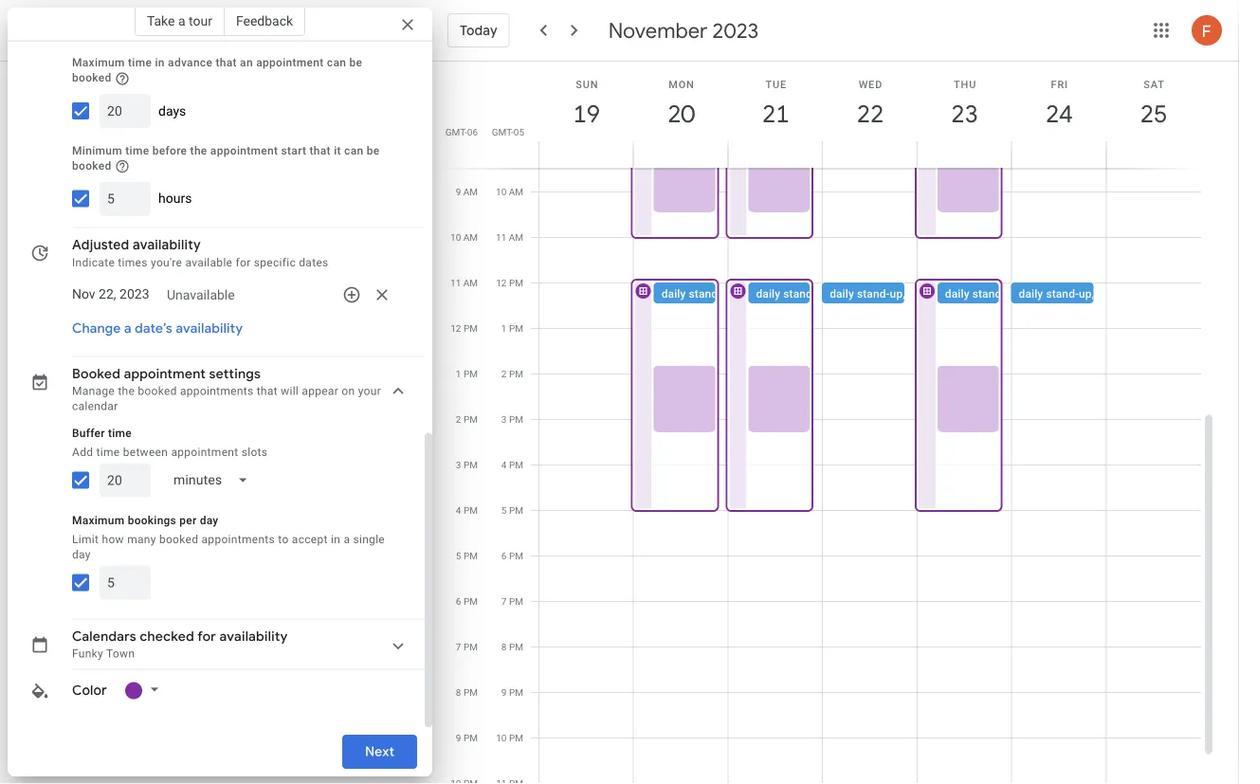 Task type: vqa. For each thing, say whether or not it's contained in the screenshot.
"Search for people" text field
no



Task type: describe. For each thing, give the bounding box(es) containing it.
24
[[1045, 98, 1072, 129]]

1 vertical spatial 8 pm
[[456, 687, 478, 698]]

change
[[72, 321, 121, 338]]

appear
[[302, 385, 339, 398]]

1 vertical spatial 6
[[456, 596, 461, 607]]

1 vertical spatial 4 pm
[[456, 505, 478, 516]]

feedback button
[[225, 6, 305, 36]]

minimum time before the appointment start that it can be booked
[[72, 144, 380, 173]]

appointment inside the buffer time add time between appointment slots
[[171, 446, 238, 459]]

for inside calendars checked for availability funky town
[[197, 629, 216, 646]]

9 am
[[456, 186, 478, 198]]

the inside "minimum time before the appointment start that it can be booked"
[[190, 144, 207, 158]]

time for maximum
[[128, 56, 152, 70]]

22
[[856, 98, 883, 129]]

0 vertical spatial 10
[[496, 186, 507, 198]]

will
[[281, 385, 299, 398]]

adjusted
[[72, 237, 129, 254]]

5 daily from the left
[[1019, 287, 1043, 301]]

gmt- for 05
[[492, 126, 514, 137]]

2 daily stand-up , from the left
[[1019, 287, 1097, 301]]

1 vertical spatial 1
[[456, 368, 461, 380]]

3 daily stand-up from the left
[[945, 287, 1018, 301]]

0 vertical spatial 11 am
[[496, 232, 523, 243]]

gmt- for 06
[[445, 126, 467, 137]]

1 horizontal spatial 7
[[501, 596, 507, 607]]

a inside maximum bookings per day limit how many booked appointments to accept in a single day
[[344, 533, 350, 546]]

appointment inside maximum time in advance that an appointment can be booked
[[256, 56, 324, 70]]

maximum for maximum time in advance that an appointment can be booked
[[72, 56, 125, 70]]

0 horizontal spatial 11 am
[[450, 277, 478, 289]]

appointments inside maximum bookings per day limit how many booked appointments to accept in a single day
[[202, 533, 275, 546]]

buffer
[[72, 427, 105, 440]]

appointments inside booked appointment settings manage the booked appointments that will appear on your calendar
[[180, 385, 254, 398]]

0 horizontal spatial 12 pm
[[451, 323, 478, 334]]

maximum for maximum bookings per day limit how many booked appointments to accept in a single day
[[72, 514, 125, 527]]

1 vertical spatial 8
[[456, 687, 461, 698]]

2 daily from the left
[[756, 287, 780, 301]]

november 2023
[[608, 17, 759, 44]]

appointment inside "minimum time before the appointment start that it can be booked"
[[210, 144, 278, 158]]

dates
[[299, 256, 329, 269]]

1 horizontal spatial 1 pm
[[501, 323, 523, 334]]

wednesday, november 22 element
[[849, 92, 892, 136]]

booked inside maximum bookings per day limit how many booked appointments to accept in a single day
[[159, 533, 198, 546]]

23
[[950, 98, 977, 129]]

booked appointment settings manage the booked appointments that will appear on your calendar
[[72, 366, 381, 414]]

2 vertical spatial 10
[[496, 732, 507, 744]]

the inside booked appointment settings manage the booked appointments that will appear on your calendar
[[118, 385, 135, 398]]

color
[[72, 683, 107, 700]]

0 horizontal spatial 3 pm
[[456, 459, 478, 471]]

time for minimum
[[125, 144, 149, 158]]

for inside adjusted availability indicate times you're available for specific dates
[[236, 256, 251, 269]]

per
[[179, 514, 197, 527]]

fri 24
[[1045, 78, 1072, 129]]

times
[[118, 256, 148, 269]]

availability inside adjusted availability indicate times you're available for specific dates
[[133, 237, 201, 254]]

availability for date's
[[176, 321, 243, 338]]

1 horizontal spatial 2 pm
[[501, 368, 523, 380]]

it
[[334, 144, 341, 158]]

add
[[72, 446, 93, 459]]

hours
[[158, 191, 192, 207]]

sunday, november 19 element
[[565, 92, 609, 136]]

1 horizontal spatial 9 pm
[[501, 687, 523, 698]]

appointment inside booked appointment settings manage the booked appointments that will appear on your calendar
[[124, 366, 206, 383]]

2 vertical spatial 9
[[456, 732, 461, 744]]

time for buffer
[[108, 427, 132, 440]]

many
[[127, 533, 156, 546]]

4 daily from the left
[[945, 287, 970, 301]]

buffer time add time between appointment slots
[[72, 427, 268, 459]]

20
[[667, 98, 694, 129]]

20 column header
[[633, 62, 729, 168]]

today
[[460, 22, 498, 39]]

thu
[[954, 78, 977, 90]]

1 vertical spatial 10
[[450, 232, 461, 243]]

booked
[[72, 366, 121, 383]]

wed
[[859, 78, 883, 90]]

0 vertical spatial 5 pm
[[501, 505, 523, 516]]

next
[[365, 743, 394, 760]]

5 stand- from the left
[[1046, 287, 1079, 301]]

that inside "minimum time before the appointment start that it can be booked"
[[310, 144, 331, 158]]

1 vertical spatial 4
[[456, 505, 461, 516]]

0 horizontal spatial 1 pm
[[456, 368, 478, 380]]

between
[[123, 446, 168, 459]]

sat 25
[[1139, 78, 1166, 129]]

friday, november 24 element
[[1038, 92, 1081, 136]]

before
[[152, 144, 187, 158]]

checked
[[140, 629, 194, 646]]

bookings
[[128, 514, 176, 527]]

take
[[147, 13, 175, 28]]

0 vertical spatial 9
[[456, 186, 461, 198]]

monday, november 20 element
[[660, 92, 703, 136]]

that inside maximum time in advance that an appointment can be booked
[[216, 56, 237, 70]]

wed 22
[[856, 78, 883, 129]]

an
[[240, 56, 253, 70]]

25 column header
[[1106, 62, 1201, 168]]

1 horizontal spatial 8 pm
[[501, 641, 523, 653]]

next button
[[342, 729, 417, 775]]

mon 20
[[667, 78, 695, 129]]

maximum bookings per day limit how many booked appointments to accept in a single day
[[72, 514, 385, 561]]

mon
[[669, 78, 695, 90]]

0 vertical spatial 8
[[501, 641, 507, 653]]

1 vertical spatial 10 am
[[450, 232, 478, 243]]

change a date's availability
[[72, 321, 243, 338]]

05
[[514, 126, 524, 137]]

sat
[[1144, 78, 1165, 90]]

24 column header
[[1011, 62, 1107, 168]]

0 vertical spatial 6
[[501, 550, 507, 562]]

4 stand- from the left
[[972, 287, 1005, 301]]

0 horizontal spatial 2
[[456, 414, 461, 425]]

1 horizontal spatial 5
[[501, 505, 507, 516]]

1 stand- from the left
[[689, 287, 722, 301]]

2 stand- from the left
[[783, 287, 816, 301]]

0 vertical spatial 10 am
[[496, 186, 523, 198]]

can inside maximum time in advance that an appointment can be booked
[[327, 56, 346, 70]]

1 vertical spatial day
[[72, 548, 91, 561]]

single
[[353, 533, 385, 546]]

Date text field
[[72, 284, 150, 306]]

sun
[[576, 78, 599, 90]]

indicate
[[72, 256, 115, 269]]

accept
[[292, 533, 328, 546]]

22 column header
[[822, 62, 918, 168]]

you're
[[151, 256, 182, 269]]

thursday, november 23 element
[[943, 92, 987, 136]]

booked inside "minimum time before the appointment start that it can be booked"
[[72, 160, 111, 173]]

unavailable
[[167, 287, 235, 303]]

in inside maximum time in advance that an appointment can be booked
[[155, 56, 165, 70]]

1 horizontal spatial 7 pm
[[501, 596, 523, 607]]

adjusted availability indicate times you're available for specific dates
[[72, 237, 329, 269]]

date's
[[135, 321, 172, 338]]

your
[[358, 385, 381, 398]]

advance
[[168, 56, 213, 70]]

funky
[[72, 648, 103, 661]]

2023
[[713, 17, 759, 44]]

Maximum days in advance that an appointment can be booked number field
[[107, 94, 143, 128]]

take a tour button
[[135, 6, 225, 36]]

0 vertical spatial 4
[[501, 459, 507, 471]]

tuesday, november 21 element
[[754, 92, 798, 136]]



Task type: locate. For each thing, give the bounding box(es) containing it.
0 horizontal spatial 11
[[450, 277, 461, 289]]

1 vertical spatial for
[[197, 629, 216, 646]]

1 horizontal spatial 12
[[496, 277, 507, 289]]

appointment left the start at left
[[210, 144, 278, 158]]

1 vertical spatial 11
[[450, 277, 461, 289]]

1 daily from the left
[[662, 287, 686, 301]]

0 vertical spatial 11
[[496, 232, 507, 243]]

time left before
[[125, 144, 149, 158]]

limit
[[72, 533, 99, 546]]

0 vertical spatial 12 pm
[[496, 277, 523, 289]]

1 gmt- from the left
[[445, 126, 467, 137]]

0 horizontal spatial 8 pm
[[456, 687, 478, 698]]

manage
[[72, 385, 115, 398]]

0 horizontal spatial ,
[[903, 287, 905, 301]]

change a date's availability button
[[64, 312, 250, 346]]

1 horizontal spatial 12 pm
[[496, 277, 523, 289]]

days
[[158, 103, 186, 119]]

0 horizontal spatial be
[[349, 56, 362, 70]]

can
[[327, 56, 346, 70], [344, 144, 364, 158]]

in right accept
[[331, 533, 341, 546]]

in inside maximum bookings per day limit how many booked appointments to accept in a single day
[[331, 533, 341, 546]]

19 column header
[[539, 62, 634, 168]]

time inside "minimum time before the appointment start that it can be booked"
[[125, 144, 149, 158]]

1 horizontal spatial in
[[331, 533, 341, 546]]

daily
[[662, 287, 686, 301], [756, 287, 780, 301], [830, 287, 854, 301], [945, 287, 970, 301], [1019, 287, 1043, 301]]

1 daily stand-up button from the left
[[654, 283, 770, 304]]

0 vertical spatial in
[[155, 56, 165, 70]]

None field
[[158, 464, 264, 498]]

1 horizontal spatial daily stand-up ,
[[1019, 287, 1097, 301]]

in
[[155, 56, 165, 70], [331, 533, 341, 546]]

take a tour
[[147, 13, 212, 28]]

Maximum bookings per day number field
[[107, 566, 143, 600]]

appointments left to
[[202, 533, 275, 546]]

6
[[501, 550, 507, 562], [456, 596, 461, 607]]

0 vertical spatial 4 pm
[[501, 459, 523, 471]]

0 horizontal spatial 12
[[451, 323, 461, 334]]

day right per on the bottom of page
[[200, 514, 219, 527]]

tour
[[189, 13, 212, 28]]

1 vertical spatial 9
[[501, 687, 507, 698]]

1 horizontal spatial ,
[[1092, 287, 1095, 301]]

thu 23
[[950, 78, 977, 129]]

5 up from the left
[[1079, 287, 1092, 301]]

0 horizontal spatial 10 am
[[450, 232, 478, 243]]

calendars checked for availability funky town
[[72, 629, 288, 661]]

9 up '10 pm'
[[501, 687, 507, 698]]

2 vertical spatial that
[[257, 385, 278, 398]]

9
[[456, 186, 461, 198], [501, 687, 507, 698], [456, 732, 461, 744]]

2 up from the left
[[816, 287, 829, 301]]

0 horizontal spatial daily stand-up
[[662, 287, 735, 301]]

availability inside button
[[176, 321, 243, 338]]

0 horizontal spatial 5 pm
[[456, 550, 478, 562]]

calendar
[[72, 400, 118, 414]]

gmt-05
[[492, 126, 524, 137]]

2 , from the left
[[1092, 287, 1095, 301]]

pm
[[509, 277, 523, 289], [464, 323, 478, 334], [509, 323, 523, 334], [464, 368, 478, 380], [509, 368, 523, 380], [464, 414, 478, 425], [509, 414, 523, 425], [464, 459, 478, 471], [509, 459, 523, 471], [464, 505, 478, 516], [509, 505, 523, 516], [464, 550, 478, 562], [509, 550, 523, 562], [464, 596, 478, 607], [509, 596, 523, 607], [464, 641, 478, 653], [509, 641, 523, 653], [464, 687, 478, 698], [509, 687, 523, 698], [464, 732, 478, 744], [509, 732, 523, 744]]

appointment right the an
[[256, 56, 324, 70]]

that left will
[[257, 385, 278, 398]]

time right buffer
[[108, 427, 132, 440]]

maximum inside maximum time in advance that an appointment can be booked
[[72, 56, 125, 70]]

grid containing 19
[[440, 62, 1216, 784]]

2 daily stand-up from the left
[[756, 287, 829, 301]]

9 down gmt-06 on the left of page
[[456, 186, 461, 198]]

available
[[185, 256, 233, 269]]

a
[[178, 13, 185, 28], [124, 321, 132, 338], [344, 533, 350, 546]]

calendars
[[72, 629, 136, 646]]

settings
[[209, 366, 261, 383]]

0 vertical spatial 3
[[501, 414, 507, 425]]

1 vertical spatial 7 pm
[[456, 641, 478, 653]]

1 horizontal spatial 3
[[501, 414, 507, 425]]

maximum inside maximum bookings per day limit how many booked appointments to accept in a single day
[[72, 514, 125, 527]]

the right before
[[190, 144, 207, 158]]

12 pm
[[496, 277, 523, 289], [451, 323, 478, 334]]

booked inside booked appointment settings manage the booked appointments that will appear on your calendar
[[138, 385, 177, 398]]

1 horizontal spatial 5 pm
[[501, 505, 523, 516]]

2
[[501, 368, 507, 380], [456, 414, 461, 425]]

in left advance
[[155, 56, 165, 70]]

a left single
[[344, 533, 350, 546]]

1 vertical spatial 12 pm
[[451, 323, 478, 334]]

7
[[501, 596, 507, 607], [456, 641, 461, 653]]

21
[[761, 98, 788, 129]]

am
[[463, 186, 478, 198], [509, 186, 523, 198], [463, 232, 478, 243], [509, 232, 523, 243], [463, 277, 478, 289]]

0 horizontal spatial 8
[[456, 687, 461, 698]]

town
[[106, 648, 135, 661]]

appointment
[[256, 56, 324, 70], [210, 144, 278, 158], [124, 366, 206, 383], [171, 446, 238, 459]]

12
[[496, 277, 507, 289], [451, 323, 461, 334]]

06
[[467, 126, 478, 137]]

21 column header
[[728, 62, 823, 168]]

be inside maximum time in advance that an appointment can be booked
[[349, 56, 362, 70]]

today button
[[448, 8, 510, 53]]

3 stand- from the left
[[857, 287, 890, 301]]

2 gmt- from the left
[[492, 126, 514, 137]]

day down 'limit'
[[72, 548, 91, 561]]

1 horizontal spatial 1
[[501, 323, 507, 334]]

availability right checked
[[220, 629, 288, 646]]

minimum
[[72, 144, 122, 158]]

25
[[1139, 98, 1166, 129]]

the right the manage
[[118, 385, 135, 398]]

tue 21
[[761, 78, 788, 129]]

1 vertical spatial appointments
[[202, 533, 275, 546]]

availability for for
[[220, 629, 288, 646]]

Minimum amount of hours before the start of the appointment that it can be booked number field
[[107, 182, 143, 216]]

23 column header
[[917, 62, 1012, 168]]

0 horizontal spatial day
[[72, 548, 91, 561]]

a for take
[[178, 13, 185, 28]]

Buffer time number field
[[107, 464, 143, 498]]

1 horizontal spatial day
[[200, 514, 219, 527]]

1 horizontal spatial gmt-
[[492, 126, 514, 137]]

8 pm
[[501, 641, 523, 653], [456, 687, 478, 698]]

can inside "minimum time before the appointment start that it can be booked"
[[344, 144, 364, 158]]

1 vertical spatial can
[[344, 144, 364, 158]]

10 am right 9 am
[[496, 186, 523, 198]]

2 maximum from the top
[[72, 514, 125, 527]]

10 am
[[496, 186, 523, 198], [450, 232, 478, 243]]

maximum time in advance that an appointment can be booked
[[72, 56, 362, 85]]

2 horizontal spatial daily stand-up
[[945, 287, 1018, 301]]

0 vertical spatial day
[[200, 514, 219, 527]]

1 vertical spatial 7
[[456, 641, 461, 653]]

0 horizontal spatial 7
[[456, 641, 461, 653]]

gmt- right 06
[[492, 126, 514, 137]]

on
[[342, 385, 355, 398]]

be
[[349, 56, 362, 70], [367, 144, 380, 158]]

to
[[278, 533, 289, 546]]

10 am down 9 am
[[450, 232, 478, 243]]

0 vertical spatial be
[[349, 56, 362, 70]]

0 vertical spatial 1
[[501, 323, 507, 334]]

1 horizontal spatial 2
[[501, 368, 507, 380]]

0 horizontal spatial daily stand-up ,
[[830, 287, 908, 301]]

stand-
[[689, 287, 722, 301], [783, 287, 816, 301], [857, 287, 890, 301], [972, 287, 1005, 301], [1046, 287, 1079, 301]]

booked up the buffer time add time between appointment slots
[[138, 385, 177, 398]]

booked down per on the bottom of page
[[159, 533, 198, 546]]

1 horizontal spatial 11
[[496, 232, 507, 243]]

0 horizontal spatial 6
[[456, 596, 461, 607]]

1 vertical spatial 6 pm
[[456, 596, 478, 607]]

1 vertical spatial the
[[118, 385, 135, 398]]

daily stand-up ,
[[830, 287, 908, 301], [1019, 287, 1097, 301]]

1 vertical spatial 9 pm
[[456, 732, 478, 744]]

3 up from the left
[[890, 287, 903, 301]]

0 horizontal spatial 5
[[456, 550, 461, 562]]

1 vertical spatial 12
[[451, 323, 461, 334]]

0 vertical spatial 5
[[501, 505, 507, 516]]

2 horizontal spatial a
[[344, 533, 350, 546]]

fri
[[1051, 78, 1069, 90]]

0 vertical spatial 6 pm
[[501, 550, 523, 562]]

9 left '10 pm'
[[456, 732, 461, 744]]

gmt-06
[[445, 126, 478, 137]]

7 pm
[[501, 596, 523, 607], [456, 641, 478, 653]]

2 vertical spatial availability
[[220, 629, 288, 646]]

0 horizontal spatial 3
[[456, 459, 461, 471]]

1 horizontal spatial be
[[367, 144, 380, 158]]

for left specific
[[236, 256, 251, 269]]

0 horizontal spatial a
[[124, 321, 132, 338]]

0 vertical spatial 3 pm
[[501, 414, 523, 425]]

2 pm
[[501, 368, 523, 380], [456, 414, 478, 425]]

0 horizontal spatial 9 pm
[[456, 732, 478, 744]]

1 maximum from the top
[[72, 56, 125, 70]]

availability down unavailable at the left top of page
[[176, 321, 243, 338]]

1 vertical spatial 2 pm
[[456, 414, 478, 425]]

9 pm left '10 pm'
[[456, 732, 478, 744]]

appointment left slots
[[171, 446, 238, 459]]

1 horizontal spatial daily stand-up
[[756, 287, 829, 301]]

0 horizontal spatial that
[[216, 56, 237, 70]]

9 pm up '10 pm'
[[501, 687, 523, 698]]

booked up maximum days in advance that an appointment can be booked number field
[[72, 72, 111, 85]]

0 horizontal spatial 7 pm
[[456, 641, 478, 653]]

that left the an
[[216, 56, 237, 70]]

slots
[[242, 446, 268, 459]]

0 vertical spatial 8 pm
[[501, 641, 523, 653]]

specific
[[254, 256, 296, 269]]

1 vertical spatial 5 pm
[[456, 550, 478, 562]]

for right checked
[[197, 629, 216, 646]]

4 pm
[[501, 459, 523, 471], [456, 505, 478, 516]]

1 horizontal spatial 6
[[501, 550, 507, 562]]

can up it
[[327, 56, 346, 70]]

1 up from the left
[[722, 287, 735, 301]]

1 , from the left
[[903, 287, 905, 301]]

gmt- left gmt-05
[[445, 126, 467, 137]]

8
[[501, 641, 507, 653], [456, 687, 461, 698]]

1 pm
[[501, 323, 523, 334], [456, 368, 478, 380]]

time
[[128, 56, 152, 70], [125, 144, 149, 158], [108, 427, 132, 440], [96, 446, 120, 459]]

0 vertical spatial 7
[[501, 596, 507, 607]]

start
[[281, 144, 306, 158]]

0 horizontal spatial 6 pm
[[456, 596, 478, 607]]

a for change
[[124, 321, 132, 338]]

19
[[572, 98, 599, 129]]

1 daily stand-up from the left
[[662, 287, 735, 301]]

3 daily stand-up button from the left
[[938, 283, 1053, 304]]

1 vertical spatial 1 pm
[[456, 368, 478, 380]]

4 up from the left
[[1005, 287, 1018, 301]]

availability up you're on the left top
[[133, 237, 201, 254]]

grid
[[440, 62, 1216, 784]]

11 am
[[496, 232, 523, 243], [450, 277, 478, 289]]

1 horizontal spatial 4
[[501, 459, 507, 471]]

that left it
[[310, 144, 331, 158]]

1 daily stand-up , from the left
[[830, 287, 908, 301]]

be inside "minimum time before the appointment start that it can be booked"
[[367, 144, 380, 158]]

0 horizontal spatial for
[[197, 629, 216, 646]]

appointments down settings
[[180, 385, 254, 398]]

0 horizontal spatial gmt-
[[445, 126, 467, 137]]

1 horizontal spatial a
[[178, 13, 185, 28]]

4
[[501, 459, 507, 471], [456, 505, 461, 516]]

appointment down the change a date's availability on the top left
[[124, 366, 206, 383]]

2 daily stand-up button from the left
[[748, 283, 864, 304]]

0 vertical spatial can
[[327, 56, 346, 70]]

daily stand-up button
[[654, 283, 770, 304], [748, 283, 864, 304], [938, 283, 1053, 304]]

0 vertical spatial 7 pm
[[501, 596, 523, 607]]

up
[[722, 287, 735, 301], [816, 287, 829, 301], [890, 287, 903, 301], [1005, 287, 1018, 301], [1079, 287, 1092, 301]]

sun 19
[[572, 78, 599, 129]]

0 vertical spatial 12
[[496, 277, 507, 289]]

6 pm
[[501, 550, 523, 562], [456, 596, 478, 607]]

0 horizontal spatial 1
[[456, 368, 461, 380]]

10 pm
[[496, 732, 523, 744]]

can right it
[[344, 144, 364, 158]]

how
[[102, 533, 124, 546]]

0 horizontal spatial 4 pm
[[456, 505, 478, 516]]

maximum up 'limit'
[[72, 514, 125, 527]]

a left tour
[[178, 13, 185, 28]]

1 horizontal spatial 11 am
[[496, 232, 523, 243]]

availability inside calendars checked for availability funky town
[[220, 629, 288, 646]]

time inside maximum time in advance that an appointment can be booked
[[128, 56, 152, 70]]

5
[[501, 505, 507, 516], [456, 550, 461, 562]]

that inside booked appointment settings manage the booked appointments that will appear on your calendar
[[257, 385, 278, 398]]

0 horizontal spatial the
[[118, 385, 135, 398]]

booked down the minimum
[[72, 160, 111, 173]]

0 vertical spatial 2 pm
[[501, 368, 523, 380]]

booked inside maximum time in advance that an appointment can be booked
[[72, 72, 111, 85]]

appointments
[[180, 385, 254, 398], [202, 533, 275, 546]]

saturday, november 25 element
[[1132, 92, 1176, 136]]

time down "take"
[[128, 56, 152, 70]]

time right add
[[96, 446, 120, 459]]

0 vertical spatial 1 pm
[[501, 323, 523, 334]]

3 daily from the left
[[830, 287, 854, 301]]

booked
[[72, 72, 111, 85], [72, 160, 111, 173], [138, 385, 177, 398], [159, 533, 198, 546]]

1 vertical spatial 5
[[456, 550, 461, 562]]

1 vertical spatial availability
[[176, 321, 243, 338]]

maximum up maximum days in advance that an appointment can be booked number field
[[72, 56, 125, 70]]

a left date's
[[124, 321, 132, 338]]

1 vertical spatial in
[[331, 533, 341, 546]]

tue
[[766, 78, 787, 90]]

feedback
[[236, 13, 293, 28]]

1 horizontal spatial 6 pm
[[501, 550, 523, 562]]

day
[[200, 514, 219, 527], [72, 548, 91, 561]]

november
[[608, 17, 708, 44]]

1 vertical spatial 3
[[456, 459, 461, 471]]

1 vertical spatial a
[[124, 321, 132, 338]]

0 vertical spatial 9 pm
[[501, 687, 523, 698]]

1 horizontal spatial the
[[190, 144, 207, 158]]



